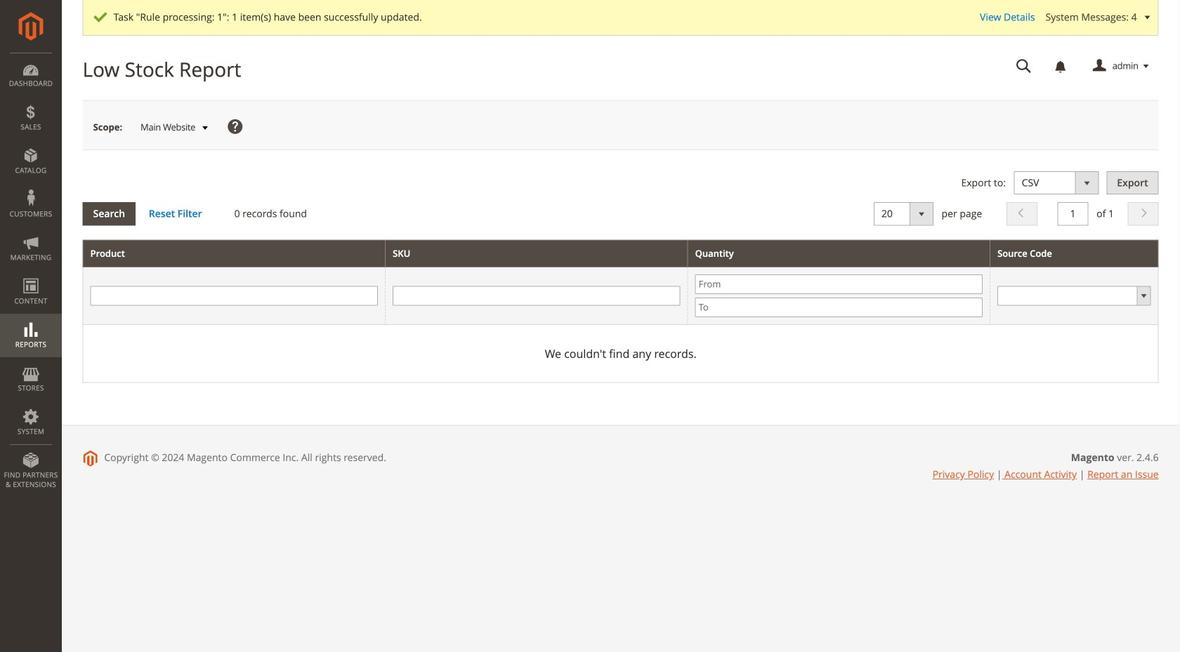 Task type: locate. For each thing, give the bounding box(es) containing it.
None text field
[[1006, 54, 1041, 79], [90, 286, 378, 306], [1006, 54, 1041, 79], [90, 286, 378, 306]]

menu bar
[[0, 53, 62, 497]]

None text field
[[1057, 202, 1088, 226], [393, 286, 680, 306], [1057, 202, 1088, 226], [393, 286, 680, 306]]

From text field
[[695, 275, 983, 294]]

To text field
[[695, 298, 983, 317]]

magento admin panel image
[[19, 12, 43, 41]]



